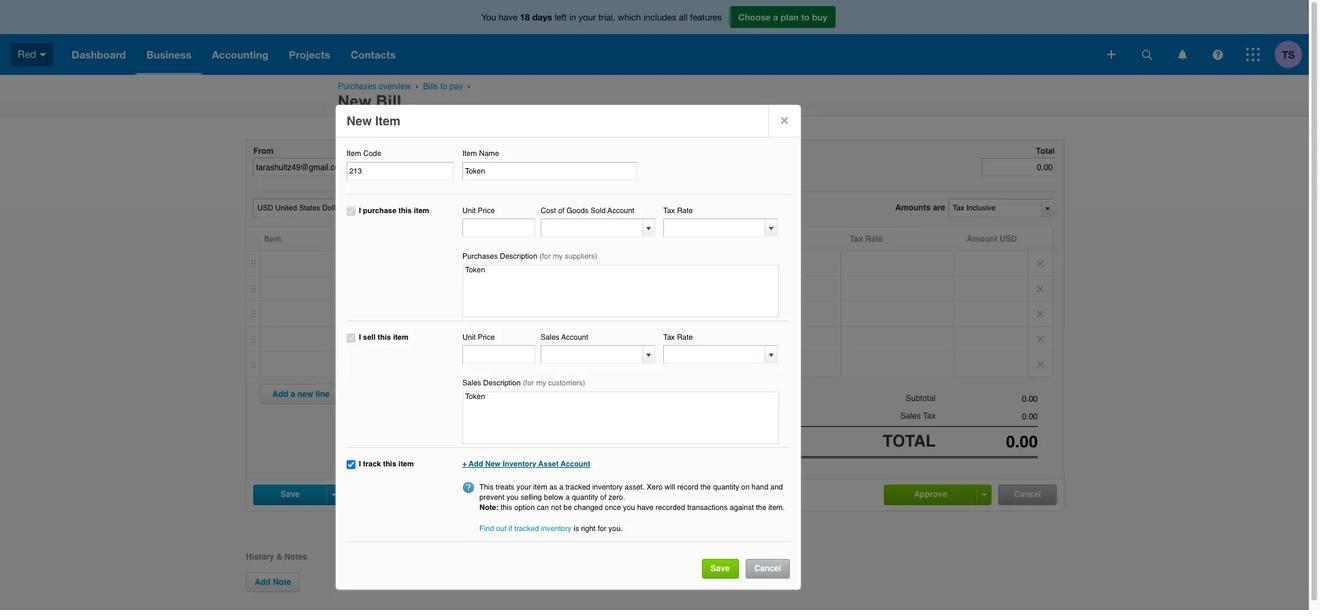 Task type: vqa. For each thing, say whether or not it's contained in the screenshot.
Unit to the bottom
yes



Task type: locate. For each thing, give the bounding box(es) containing it.
a left plan
[[773, 12, 778, 22]]

left
[[555, 12, 567, 22]]

item for item code
[[347, 149, 361, 158]]

against
[[730, 504, 754, 512]]

purchases for new bill
[[338, 82, 376, 91]]

1 vertical spatial description
[[483, 379, 521, 388]]

1 vertical spatial inventory
[[462, 471, 496, 480]]

1 vertical spatial your
[[516, 483, 531, 491]]

0 horizontal spatial (for
[[523, 379, 534, 388]]

1 i from the top
[[359, 206, 361, 215]]

add left note
[[255, 577, 271, 587]]

a right as
[[559, 483, 564, 491]]

save for bottom save link
[[711, 564, 730, 573]]

item inside this treats your item as a tracked inventory asset. xero will record the quantity on hand and prevent you selling below a quantity of zero. note: this option can not be changed once you have recorded transactions against the item.
[[533, 483, 547, 491]]

1 horizontal spatial asset
[[538, 459, 559, 468]]

description for sales
[[483, 379, 521, 388]]

cancel link
[[745, 559, 790, 579]]

inventory left is
[[541, 524, 571, 533]]

2 vertical spatial price
[[478, 333, 495, 342]]

item
[[375, 114, 400, 128], [347, 149, 361, 158], [462, 149, 477, 158], [264, 234, 281, 244]]

0 vertical spatial my
[[553, 252, 563, 261]]

2 vertical spatial add
[[255, 577, 271, 587]]

1 horizontal spatial ›
[[467, 82, 470, 91]]

0 horizontal spatial save
[[281, 489, 300, 499]]

(for up project
[[523, 379, 534, 388]]

your inside this treats your item as a tracked inventory asset. xero will record the quantity on hand and prevent you selling below a quantity of zero. note: this option can not be changed once you have recorded transactions against the item.
[[516, 483, 531, 491]]

0 vertical spatial cancel
[[1014, 489, 1041, 499]]

price down due date text box
[[478, 206, 495, 215]]

prevent
[[479, 493, 504, 502]]

2 vertical spatial tax rate
[[663, 333, 693, 342]]

1 horizontal spatial inventory
[[592, 483, 623, 491]]

0 vertical spatial purchases
[[338, 82, 376, 91]]

0 horizontal spatial my
[[536, 379, 546, 388]]

2 vertical spatial rate
[[677, 333, 693, 342]]

3 i from the top
[[359, 459, 361, 468]]

1 vertical spatial save link
[[702, 559, 739, 579]]

unit price up unit price text box
[[462, 333, 495, 342]]

description left suppliers)
[[500, 252, 537, 261]]

item for purchase
[[414, 206, 429, 215]]

this right sell
[[378, 333, 391, 342]]

i right i sell this item checkbox
[[359, 333, 361, 342]]

2 horizontal spatial sales
[[900, 411, 921, 421]]

amounts are
[[895, 203, 945, 212]]

sales for tax rate
[[541, 333, 559, 342]]

0 vertical spatial delete line item image
[[1028, 251, 1053, 276]]

the left item.
[[756, 504, 766, 512]]

add
[[272, 390, 288, 399], [469, 459, 483, 468], [255, 577, 271, 587]]

the right record at the right
[[701, 483, 711, 491]]

2 vertical spatial delete line item image
[[1028, 327, 1053, 351]]

new up this
[[485, 459, 501, 468]]

1 vertical spatial of
[[600, 493, 606, 502]]

your up selling
[[516, 483, 531, 491]]

item
[[414, 206, 429, 215], [393, 333, 408, 342], [398, 459, 414, 468], [533, 483, 547, 491]]

this right note:
[[501, 504, 512, 512]]

2 vertical spatial new
[[485, 459, 501, 468]]

› left bills
[[416, 82, 418, 91]]

1 vertical spatial quantity
[[572, 493, 598, 502]]

1 horizontal spatial quantity
[[713, 483, 739, 491]]

1 horizontal spatial (for
[[539, 252, 551, 261]]

2 i from the top
[[359, 333, 361, 342]]

purchases description (for my suppliers)
[[462, 252, 597, 261]]

Item Code text field
[[347, 162, 454, 180]]

sales tax
[[900, 411, 936, 421]]

+
[[462, 459, 467, 468]]

sales account
[[541, 333, 588, 342]]

your right the in
[[579, 12, 596, 22]]

new down purchases overview 'link'
[[338, 92, 371, 110]]

ts button
[[1275, 34, 1309, 75]]

new
[[338, 92, 371, 110], [347, 114, 372, 128], [485, 459, 501, 468]]

0 horizontal spatial asset
[[498, 471, 518, 480]]

to left 'pay'
[[440, 82, 447, 91]]

i right i track this item checkbox
[[359, 459, 361, 468]]

item for item name
[[462, 149, 477, 158]]

1 › from the left
[[416, 82, 418, 91]]

1 horizontal spatial my
[[553, 252, 563, 261]]

asset up as
[[538, 459, 559, 468]]

18
[[520, 12, 530, 22]]

quantity up changed
[[572, 493, 598, 502]]

1 vertical spatial new
[[347, 114, 372, 128]]

have
[[499, 12, 518, 22], [637, 504, 654, 512]]

2 vertical spatial unit
[[462, 333, 476, 342]]

0 horizontal spatial sales
[[462, 379, 481, 388]]

purchases overview › bills to pay › new bill
[[338, 82, 473, 110]]

0 horizontal spatial tracked
[[514, 524, 539, 533]]

trial,
[[598, 12, 615, 22]]

unit up unit price text box
[[462, 333, 476, 342]]

rate
[[677, 206, 693, 215], [865, 234, 883, 244], [677, 333, 693, 342]]

new
[[297, 390, 313, 399]]

0 vertical spatial inventory
[[592, 483, 623, 491]]

tracked up be
[[566, 483, 590, 491]]

price up unit price text box
[[478, 333, 495, 342]]

history
[[246, 552, 274, 562]]

delete line item image
[[1028, 251, 1053, 276], [1028, 302, 1053, 326], [1028, 327, 1053, 351]]

item code
[[347, 149, 381, 158]]

1 horizontal spatial add
[[272, 390, 288, 399]]

price for cost of goods sold account
[[478, 206, 495, 215]]

item right track
[[398, 459, 414, 468]]

unit price down due date text box
[[462, 206, 495, 215]]

delete line item image
[[1028, 276, 1053, 301], [1028, 352, 1053, 377]]

unit price right qty
[[633, 234, 671, 244]]

1 horizontal spatial your
[[579, 12, 596, 22]]

Due Date text field
[[471, 159, 527, 176]]

2 vertical spatial unit price
[[462, 333, 495, 342]]

a up be
[[566, 493, 570, 502]]

to
[[801, 12, 810, 22], [440, 82, 447, 91], [439, 389, 447, 398]]

sales up the customers)
[[541, 333, 559, 342]]

to right expenses
[[439, 389, 447, 398]]

from
[[253, 146, 274, 156]]

0 vertical spatial tax rate
[[663, 206, 693, 215]]

a left "customer"
[[449, 389, 453, 398]]

tracked
[[566, 483, 590, 491], [514, 524, 539, 533]]

of right cost
[[558, 206, 564, 215]]

tracked right if
[[514, 524, 539, 533]]

Total text field
[[982, 158, 1055, 177]]

item right sell
[[393, 333, 408, 342]]

› right 'pay'
[[467, 82, 470, 91]]

you down zero.
[[623, 504, 635, 512]]

i for i track this item
[[359, 459, 361, 468]]

hand
[[752, 483, 768, 491]]

0 horizontal spatial svg image
[[1107, 50, 1116, 59]]

0 vertical spatial your
[[579, 12, 596, 22]]

0 vertical spatial of
[[558, 206, 564, 215]]

and
[[770, 483, 783, 491]]

of
[[558, 206, 564, 215], [600, 493, 606, 502]]

cancel
[[1014, 489, 1041, 499], [754, 564, 781, 573]]

cancel inside button
[[1014, 489, 1041, 499]]

account
[[608, 206, 634, 215], [685, 234, 718, 244], [561, 333, 588, 342], [561, 459, 590, 468], [520, 471, 550, 480]]

cancel down item.
[[754, 564, 781, 573]]

1 vertical spatial purchases
[[462, 252, 498, 261]]

my left suppliers)
[[553, 252, 563, 261]]

sell
[[363, 333, 376, 342]]

0 vertical spatial price
[[478, 206, 495, 215]]

or
[[495, 389, 503, 398]]

unit right qty
[[633, 234, 649, 244]]

0 horizontal spatial your
[[516, 483, 531, 491]]

2 vertical spatial i
[[359, 459, 361, 468]]

0 vertical spatial sales
[[541, 333, 559, 342]]

1 vertical spatial cancel
[[754, 564, 781, 573]]

0 horizontal spatial quantity
[[572, 493, 598, 502]]

project
[[505, 389, 532, 398]]

your inside you have 18 days left in your trial, which includes all features
[[579, 12, 596, 22]]

qty
[[603, 234, 617, 244]]

1 horizontal spatial save link
[[702, 559, 739, 579]]

0 vertical spatial to
[[801, 12, 810, 22]]

price for sales account
[[478, 333, 495, 342]]

I track this item checkbox
[[347, 460, 355, 469]]

0 vertical spatial unit
[[462, 206, 476, 215]]

i sell this item
[[359, 333, 408, 342]]

sales up "customer"
[[462, 379, 481, 388]]

the
[[701, 483, 711, 491], [756, 504, 766, 512]]

asset
[[538, 459, 559, 468], [498, 471, 518, 480]]

0 horizontal spatial purchases
[[338, 82, 376, 91]]

price
[[478, 206, 495, 215], [651, 234, 671, 244], [478, 333, 495, 342]]

find
[[479, 524, 494, 533]]

1 delete line item image from the top
[[1028, 251, 1053, 276]]

0 vertical spatial description
[[500, 252, 537, 261]]

I sell this item checkbox
[[347, 333, 355, 342]]

0 horizontal spatial of
[[558, 206, 564, 215]]

my left the customers)
[[536, 379, 546, 388]]

a
[[773, 12, 778, 22], [449, 389, 453, 398], [291, 390, 295, 399], [559, 483, 564, 491], [566, 493, 570, 502]]

2 vertical spatial to
[[439, 389, 447, 398]]

None text field
[[254, 200, 346, 217], [462, 219, 535, 237], [541, 219, 644, 236], [664, 346, 766, 363], [936, 412, 1038, 422], [936, 433, 1038, 452], [254, 200, 346, 217], [462, 219, 535, 237], [541, 219, 644, 236], [664, 346, 766, 363], [936, 412, 1038, 422], [936, 433, 1038, 452]]

0 vertical spatial unit price
[[462, 206, 495, 215]]

2 vertical spatial sales
[[900, 411, 921, 421]]

rate for cost of goods sold account
[[677, 206, 693, 215]]

save
[[281, 489, 300, 499], [711, 564, 730, 573]]

0 horizontal spatial inventory
[[541, 524, 571, 533]]

this for track
[[383, 459, 396, 468]]

0 vertical spatial add
[[272, 390, 288, 399]]

customer
[[456, 389, 492, 398]]

add left new
[[272, 390, 288, 399]]

new up item code
[[347, 114, 372, 128]]

i for i sell this item
[[359, 333, 361, 342]]

0 vertical spatial rate
[[677, 206, 693, 215]]

None text field
[[253, 158, 385, 177], [949, 200, 1041, 217], [664, 219, 766, 236], [462, 265, 779, 317], [541, 346, 644, 363], [462, 391, 779, 444], [936, 394, 1038, 404], [253, 158, 385, 177], [949, 200, 1041, 217], [664, 219, 766, 236], [462, 265, 779, 317], [541, 346, 644, 363], [462, 391, 779, 444], [936, 394, 1038, 404]]

0 horizontal spatial have
[[499, 12, 518, 22]]

0 vertical spatial new
[[338, 92, 371, 110]]

cost of goods sold account
[[541, 206, 634, 215]]

›
[[416, 82, 418, 91], [467, 82, 470, 91]]

i for i purchase this item
[[359, 206, 361, 215]]

line
[[316, 390, 330, 399]]

of left zero.
[[600, 493, 606, 502]]

buy
[[812, 12, 827, 22]]

this right purchase
[[398, 206, 412, 215]]

add right the +
[[469, 459, 483, 468]]

1 vertical spatial delete line item image
[[1028, 302, 1053, 326]]

1 vertical spatial asset
[[498, 471, 518, 480]]

1 horizontal spatial the
[[756, 504, 766, 512]]

1 horizontal spatial cancel
[[1014, 489, 1041, 499]]

purchases inside purchases overview › bills to pay › new bill
[[338, 82, 376, 91]]

1 vertical spatial tracked
[[514, 524, 539, 533]]

sales
[[541, 333, 559, 342], [462, 379, 481, 388], [900, 411, 921, 421]]

0 vertical spatial (for
[[539, 252, 551, 261]]

0 horizontal spatial you
[[506, 493, 519, 502]]

price right qty
[[651, 234, 671, 244]]

add inside the + add new inventory asset account inventory asset account
[[469, 459, 483, 468]]

unit
[[462, 206, 476, 215], [633, 234, 649, 244], [462, 333, 476, 342]]

on
[[741, 483, 750, 491]]

0 vertical spatial save
[[281, 489, 300, 499]]

1 vertical spatial delete line item image
[[1028, 352, 1053, 377]]

1 vertical spatial (for
[[523, 379, 534, 388]]

item for item
[[264, 234, 281, 244]]

save link left 'cancel' link
[[702, 559, 739, 579]]

item name
[[462, 149, 499, 158]]

save link
[[254, 485, 326, 504], [702, 559, 739, 579]]

this right track
[[383, 459, 396, 468]]

approve
[[914, 489, 947, 499]]

suppliers)
[[565, 252, 597, 261]]

1 horizontal spatial save
[[711, 564, 730, 573]]

my for suppliers)
[[553, 252, 563, 261]]

1 horizontal spatial sales
[[541, 333, 559, 342]]

this
[[398, 206, 412, 215], [378, 333, 391, 342], [383, 459, 396, 468], [501, 504, 512, 512]]

0 horizontal spatial inventory
[[462, 471, 496, 480]]

save link left more save options... icon at the left bottom of the page
[[254, 485, 326, 504]]

can
[[537, 504, 549, 512]]

0 vertical spatial delete line item image
[[1028, 276, 1053, 301]]

purchases
[[338, 82, 376, 91], [462, 252, 498, 261]]

have down xero
[[637, 504, 654, 512]]

below
[[544, 493, 564, 502]]

is
[[574, 524, 579, 533]]

add note link
[[246, 573, 300, 592]]

I purchase this item checkbox
[[347, 207, 355, 216]]

0 horizontal spatial ›
[[416, 82, 418, 91]]

0 vertical spatial asset
[[538, 459, 559, 468]]

description up or
[[483, 379, 521, 388]]

to left buy
[[801, 12, 810, 22]]

1 vertical spatial save
[[711, 564, 730, 573]]

1 horizontal spatial tracked
[[566, 483, 590, 491]]

this for purchase
[[398, 206, 412, 215]]

have left 18
[[499, 12, 518, 22]]

1 horizontal spatial you
[[623, 504, 635, 512]]

0 horizontal spatial add
[[255, 577, 271, 587]]

1 vertical spatial sales
[[462, 379, 481, 388]]

goods
[[567, 206, 589, 215]]

inventory up zero.
[[592, 483, 623, 491]]

sales description (for my customers)
[[462, 379, 585, 388]]

1 vertical spatial inventory
[[541, 524, 571, 533]]

svg image
[[1246, 48, 1260, 61], [1178, 49, 1187, 60], [1213, 49, 1223, 60], [40, 53, 46, 56]]

which
[[618, 12, 641, 22]]

1 vertical spatial i
[[359, 333, 361, 342]]

sales down subtotal in the right bottom of the page
[[900, 411, 921, 421]]

1 horizontal spatial have
[[637, 504, 654, 512]]

Unit Price text field
[[462, 345, 535, 364]]

this for sell
[[378, 333, 391, 342]]

inventory up this
[[462, 471, 496, 480]]

quantity left on
[[713, 483, 739, 491]]

Date text field
[[394, 159, 450, 176]]

item right purchase
[[414, 206, 429, 215]]

0 vertical spatial tracked
[[566, 483, 590, 491]]

zero.
[[609, 493, 625, 502]]

right
[[581, 524, 596, 533]]

save left 'cancel' link
[[711, 564, 730, 573]]

your
[[579, 12, 596, 22], [516, 483, 531, 491]]

item left as
[[533, 483, 547, 491]]

0 vertical spatial save link
[[254, 485, 326, 504]]

are
[[933, 203, 945, 212]]

unit down due date text box
[[462, 206, 476, 215]]

svg image
[[1142, 49, 1152, 60], [1107, 50, 1116, 59]]

1 horizontal spatial of
[[600, 493, 606, 502]]

inventory up treats
[[503, 459, 536, 468]]

tax rate for cost of goods sold account
[[663, 206, 693, 215]]

(for for sales description
[[523, 379, 534, 388]]

save left more save options... icon at the left bottom of the page
[[281, 489, 300, 499]]

(for left suppliers)
[[539, 252, 551, 261]]

1 vertical spatial my
[[536, 379, 546, 388]]

you down treats
[[506, 493, 519, 502]]

amount usd
[[967, 234, 1017, 244]]

cancel right more approve options... image
[[1014, 489, 1041, 499]]

i right "i purchase this item" checkbox
[[359, 206, 361, 215]]

of inside this treats your item as a tracked inventory asset. xero will record the quantity on hand and prevent you selling below a quantity of zero. note: this option can not be changed once you have recorded transactions against the item.
[[600, 493, 606, 502]]

asset up treats
[[498, 471, 518, 480]]



Task type: describe. For each thing, give the bounding box(es) containing it.
you.
[[609, 524, 623, 533]]

xero
[[647, 483, 663, 491]]

bill
[[376, 92, 401, 110]]

3 delete line item image from the top
[[1028, 327, 1053, 351]]

in
[[569, 12, 576, 22]]

to inside ts banner
[[801, 12, 810, 22]]

item for sell
[[393, 333, 408, 342]]

my for customers)
[[536, 379, 546, 388]]

transactions
[[687, 504, 728, 512]]

unit price for cost of goods sold account
[[462, 206, 495, 215]]

1 vertical spatial the
[[756, 504, 766, 512]]

&
[[276, 552, 282, 562]]

0 horizontal spatial save link
[[254, 485, 326, 504]]

ts banner
[[0, 0, 1309, 75]]

this treats your item as a tracked inventory asset. xero will record the quantity on hand and prevent you selling below a quantity of zero. note: this option can not be changed once you have recorded transactions against the item.
[[479, 483, 785, 512]]

Reference text field
[[547, 158, 649, 177]]

0 vertical spatial you
[[506, 493, 519, 502]]

rate for sales account
[[677, 333, 693, 342]]

item.
[[768, 504, 785, 512]]

days
[[532, 12, 552, 22]]

this inside this treats your item as a tracked inventory asset. xero will record the quantity on hand and prevent you selling below a quantity of zero. note: this option can not be changed once you have recorded transactions against the item.
[[501, 504, 512, 512]]

0 vertical spatial quantity
[[713, 483, 739, 491]]

1 vertical spatial unit price
[[633, 234, 671, 244]]

1 horizontal spatial svg image
[[1142, 49, 1152, 60]]

new item
[[347, 114, 400, 128]]

(for for purchases description
[[539, 252, 551, 261]]

2 delete line item image from the top
[[1028, 352, 1053, 377]]

asset.
[[625, 483, 645, 491]]

includes
[[644, 12, 676, 22]]

more approve options... image
[[982, 494, 986, 496]]

a left new
[[291, 390, 295, 399]]

approve link
[[885, 485, 977, 504]]

due date
[[470, 146, 505, 156]]

description for purchases
[[500, 252, 537, 261]]

track
[[363, 459, 381, 468]]

1 vertical spatial rate
[[865, 234, 883, 244]]

name
[[479, 149, 499, 158]]

due
[[470, 146, 485, 156]]

assign expenses to a customer or project
[[370, 389, 532, 398]]

save for the leftmost save link
[[281, 489, 300, 499]]

code
[[363, 149, 381, 158]]

out
[[496, 524, 507, 533]]

you have 18 days left in your trial, which includes all features
[[481, 12, 722, 22]]

add for add note
[[255, 577, 271, 587]]

to inside purchases overview › bills to pay › new bill
[[440, 82, 447, 91]]

+ add new inventory asset account inventory asset account
[[462, 459, 590, 480]]

1 vertical spatial tax rate
[[850, 234, 883, 244]]

note
[[273, 577, 291, 587]]

option
[[514, 504, 535, 512]]

item for treats
[[533, 483, 547, 491]]

add a new line
[[272, 390, 330, 399]]

have inside you have 18 days left in your trial, which includes all features
[[499, 12, 518, 22]]

1 vertical spatial price
[[651, 234, 671, 244]]

customers)
[[548, 379, 585, 388]]

more add line options... image
[[342, 393, 347, 396]]

item for track
[[398, 459, 414, 468]]

tracked inside this treats your item as a tracked inventory asset. xero will record the quantity on hand and prevent you selling below a quantity of zero. note: this option can not be changed once you have recorded transactions against the item.
[[566, 483, 590, 491]]

red button
[[0, 34, 61, 75]]

total
[[1036, 146, 1055, 156]]

note:
[[479, 504, 499, 512]]

notes
[[284, 552, 307, 562]]

Item Name text field
[[462, 162, 637, 180]]

subtotal
[[906, 394, 936, 403]]

pay
[[449, 82, 463, 91]]

new inside the + add new inventory asset account inventory asset account
[[485, 459, 501, 468]]

0 horizontal spatial cancel
[[754, 564, 781, 573]]

add a new line link
[[264, 385, 338, 404]]

amount
[[967, 234, 997, 244]]

history & notes
[[246, 552, 307, 562]]

tax rate for sales account
[[663, 333, 693, 342]]

selling
[[521, 493, 542, 502]]

bills
[[423, 82, 438, 91]]

to inside assign expenses to a customer or project link
[[439, 389, 447, 398]]

svg image inside red 'popup button'
[[40, 53, 46, 56]]

choose a plan to buy
[[738, 12, 827, 22]]

purchases overview link
[[338, 82, 411, 91]]

date
[[488, 146, 505, 156]]

ts
[[1282, 48, 1295, 60]]

new inside purchases overview › bills to pay › new bill
[[338, 92, 371, 110]]

for
[[598, 524, 606, 533]]

find out if tracked inventory is right for you.
[[479, 524, 623, 533]]

add for add a new line
[[272, 390, 288, 399]]

you
[[481, 12, 496, 22]]

2 › from the left
[[467, 82, 470, 91]]

unit for sales account
[[462, 333, 476, 342]]

sales for total
[[900, 411, 921, 421]]

usd
[[1000, 234, 1017, 244]]

total
[[883, 432, 936, 451]]

as
[[549, 483, 557, 491]]

i purchase this item
[[359, 206, 429, 215]]

1 vertical spatial you
[[623, 504, 635, 512]]

unit price for sales account
[[462, 333, 495, 342]]

have inside this treats your item as a tracked inventory asset. xero will record the quantity on hand and prevent you selling below a quantity of zero. note: this option can not be changed once you have recorded transactions against the item.
[[637, 504, 654, 512]]

1 delete line item image from the top
[[1028, 276, 1053, 301]]

features
[[690, 12, 722, 22]]

recorded
[[656, 504, 685, 512]]

assign expenses to a customer or project link
[[361, 384, 541, 405]]

all
[[679, 12, 688, 22]]

cancel button
[[999, 485, 1056, 504]]

add note
[[255, 577, 291, 587]]

this
[[479, 483, 494, 491]]

a inside ts banner
[[773, 12, 778, 22]]

cost
[[541, 206, 556, 215]]

will
[[665, 483, 675, 491]]

1 vertical spatial unit
[[633, 234, 649, 244]]

1 horizontal spatial inventory
[[503, 459, 536, 468]]

changed
[[574, 504, 603, 512]]

assign
[[370, 389, 397, 398]]

unit for cost of goods sold account
[[462, 206, 476, 215]]

amounts
[[895, 203, 931, 212]]

inventory inside this treats your item as a tracked inventory asset. xero will record the quantity on hand and prevent you selling below a quantity of zero. note: this option can not be changed once you have recorded transactions against the item.
[[592, 483, 623, 491]]

0 vertical spatial the
[[701, 483, 711, 491]]

2 delete line item image from the top
[[1028, 302, 1053, 326]]

find out if tracked inventory link
[[479, 524, 571, 533]]

expenses
[[399, 389, 437, 398]]

more save options... image
[[331, 494, 336, 496]]

once
[[605, 504, 621, 512]]

record
[[677, 483, 698, 491]]

bills to pay link
[[423, 82, 463, 91]]

purchases for (for my suppliers)
[[462, 252, 498, 261]]

choose
[[738, 12, 771, 22]]

red
[[18, 48, 36, 60]]



